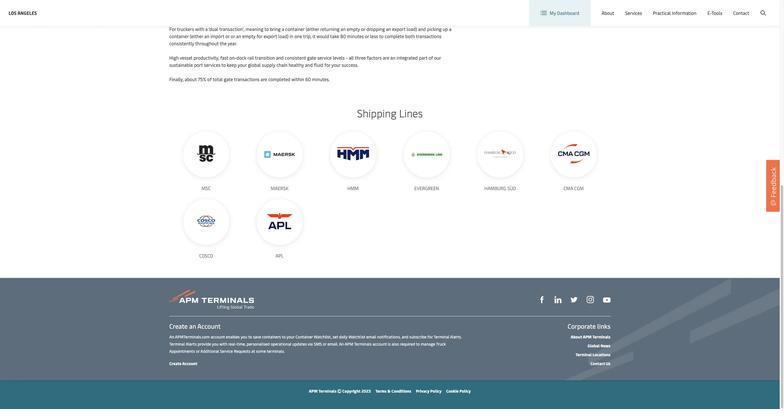 Task type: vqa. For each thing, say whether or not it's contained in the screenshot.
as
no



Task type: locate. For each thing, give the bounding box(es) containing it.
productivity,
[[194, 55, 219, 61]]

integrated
[[397, 55, 418, 61]]

0 vertical spatial you
[[241, 335, 248, 340]]

2 vertical spatial terminals
[[319, 389, 337, 395]]

gate right total at top
[[224, 76, 233, 83]]

1 horizontal spatial container
[[286, 26, 305, 32]]

1 vertical spatial about
[[571, 335, 583, 340]]

an left integrated
[[391, 55, 396, 61]]

1 horizontal spatial apm
[[345, 342, 354, 348]]

1 vertical spatial terminals
[[354, 342, 372, 348]]

2 horizontal spatial a
[[449, 26, 452, 32]]

of inside high vessel productivity, fast on-dock rail transition and consistent gate service levels - all three factors are an integrated part of our sustainable port services to keep your global supply chain healthy and fluid for your success.
[[429, 55, 433, 61]]

login
[[723, 5, 734, 12]]

(either up "it"
[[306, 26, 319, 32]]

1 vertical spatial gate
[[224, 76, 233, 83]]

with inside an apmterminals.com account enables you to save containers to your container watchlist, set daily watchlist email notifications, and subscribe for terminal alerts. terminal alerts provide you with real-time, personalised operational updates via sms or email. an apm terminals account is also required to manage truck appointments or additional service requests at some terminals.
[[220, 342, 228, 348]]

contact us
[[591, 362, 611, 367]]

an up 'appointments'
[[169, 335, 174, 340]]

you up time,
[[241, 335, 248, 340]]

some
[[256, 349, 266, 355]]

terminal down the global news
[[576, 353, 592, 358]]

shipping lines
[[357, 106, 423, 120]]

2 a from the left
[[282, 26, 284, 32]]

watchlist
[[349, 335, 366, 340]]

/
[[735, 5, 737, 12]]

for down 'service'
[[325, 62, 331, 68]]

1 horizontal spatial a
[[282, 26, 284, 32]]

a right up
[[449, 26, 452, 32]]

transactions down global
[[234, 76, 260, 83]]

take
[[330, 33, 339, 39]]

0 horizontal spatial gate
[[224, 76, 233, 83]]

an up apmterminals.com
[[189, 323, 196, 331]]

0 horizontal spatial account
[[211, 335, 225, 340]]

(either
[[306, 26, 319, 32], [190, 33, 203, 39]]

e-tools
[[708, 10, 723, 16]]

1 horizontal spatial are
[[383, 55, 390, 61]]

both
[[406, 33, 415, 39]]

create for create an account
[[169, 323, 188, 331]]

a right bring in the left top of the page
[[282, 26, 284, 32]]

feedback button
[[767, 160, 781, 212]]

create down 'appointments'
[[169, 362, 182, 367]]

account down 'appointments'
[[182, 362, 198, 367]]

0 vertical spatial terminal
[[434, 335, 450, 340]]

hamburg süd link
[[478, 132, 524, 192]]

picking
[[427, 26, 442, 32]]

1 horizontal spatial contact
[[734, 10, 750, 16]]

for up manage at the right of page
[[428, 335, 433, 340]]

maersk image
[[264, 139, 296, 171]]

1 vertical spatial of
[[208, 76, 212, 83]]

2 horizontal spatial for
[[428, 335, 433, 340]]

2 policy from the left
[[460, 389, 471, 395]]

1 vertical spatial container
[[169, 33, 189, 39]]

0 vertical spatial of
[[429, 55, 433, 61]]

a left 'dual
[[205, 26, 208, 32]]

1 vertical spatial export
[[264, 33, 277, 39]]

of right the 75%
[[208, 76, 212, 83]]

2 horizontal spatial terminals
[[593, 335, 611, 340]]

1 horizontal spatial transactions
[[416, 33, 442, 39]]

requests
[[234, 349, 251, 355]]

account left enables
[[211, 335, 225, 340]]

0 horizontal spatial global
[[588, 344, 600, 349]]

0 vertical spatial terminals
[[593, 335, 611, 340]]

1 vertical spatial you
[[212, 342, 219, 348]]

of left our
[[429, 55, 433, 61]]

my
[[550, 10, 556, 16]]

terminals.
[[267, 349, 285, 355]]

switch location
[[619, 5, 651, 11]]

an down daily
[[339, 342, 344, 348]]

an up throughout in the top of the page
[[204, 33, 209, 39]]

account up the provide
[[198, 323, 221, 331]]

to left save
[[248, 335, 252, 340]]

0 vertical spatial empty
[[347, 26, 360, 32]]

1 horizontal spatial about
[[602, 10, 615, 16]]

1 vertical spatial global
[[588, 344, 600, 349]]

gate inside high vessel productivity, fast on-dock rail transition and consistent gate service levels - all three factors are an integrated part of our sustainable port services to keep your global supply chain healthy and fluid for your success.
[[307, 55, 317, 61]]

global news
[[588, 344, 611, 349]]

1 a from the left
[[205, 26, 208, 32]]

returning
[[321, 26, 340, 32]]

to up operational at the bottom left
[[282, 335, 286, 340]]

1 horizontal spatial for
[[325, 62, 331, 68]]

container up 'one'
[[286, 26, 305, 32]]

and inside an apmterminals.com account enables you to save containers to your container watchlist, set daily watchlist email notifications, and subscribe for terminal alerts. terminal alerts provide you with real-time, personalised operational updates via sms or email. an apm terminals account is also required to manage truck appointments or additional service requests at some terminals.
[[402, 335, 409, 340]]

account
[[211, 335, 225, 340], [373, 342, 387, 348]]

0 vertical spatial are
[[383, 55, 390, 61]]

2 horizontal spatial terminal
[[576, 353, 592, 358]]

1 horizontal spatial export
[[392, 26, 406, 32]]

contact
[[734, 10, 750, 16], [591, 362, 606, 367]]

additional
[[201, 349, 219, 355]]

daily
[[339, 335, 348, 340]]

instagram image
[[587, 297, 594, 304]]

1 horizontal spatial an
[[339, 342, 344, 348]]

empty
[[347, 26, 360, 32], [242, 33, 256, 39]]

0 vertical spatial for
[[257, 33, 263, 39]]

twitter image
[[571, 297, 578, 304]]

for truckers with a 'dual transaction', meaning to bring a container (either returning an empty or dropping an export load) and picking up a container (either an import or or an empty for export load) in one trip, it would take 80 minutes or less to complete both transactions consistently throughout the year.
[[169, 26, 452, 47]]

or
[[361, 26, 366, 32], [226, 33, 230, 39], [231, 33, 235, 39], [365, 33, 369, 39], [323, 342, 327, 348], [196, 349, 200, 355]]

2 horizontal spatial your
[[332, 62, 341, 68]]

shipping
[[357, 106, 397, 120]]

service
[[220, 349, 233, 355]]

terminals down watchlist
[[354, 342, 372, 348]]

copyright
[[343, 389, 361, 395]]

0 vertical spatial gate
[[307, 55, 317, 61]]

one
[[295, 33, 302, 39]]

about left switch
[[602, 10, 615, 16]]

(either up throughout in the top of the page
[[190, 33, 203, 39]]

1 vertical spatial for
[[325, 62, 331, 68]]

finally, about 75% of total gate transactions are completed within 60 minutes.
[[169, 76, 330, 83]]

load) up both
[[407, 26, 417, 32]]

and up required
[[402, 335, 409, 340]]

create right /
[[738, 5, 752, 12]]

0 vertical spatial account
[[211, 335, 225, 340]]

1 horizontal spatial (either
[[306, 26, 319, 32]]

are down supply
[[261, 76, 267, 83]]

0 horizontal spatial a
[[205, 26, 208, 32]]

0 horizontal spatial you
[[212, 342, 219, 348]]

maersk
[[271, 185, 289, 192]]

hmm
[[348, 185, 359, 192]]

0 horizontal spatial empty
[[242, 33, 256, 39]]

0 horizontal spatial transactions
[[234, 76, 260, 83]]

empty up minutes
[[347, 26, 360, 32]]

fill 44 link
[[571, 296, 578, 304]]

export down bring in the left top of the page
[[264, 33, 277, 39]]

success.
[[342, 62, 359, 68]]

import
[[211, 33, 225, 39]]

are
[[383, 55, 390, 61], [261, 76, 267, 83]]

facebook image
[[539, 297, 546, 304]]

0 vertical spatial apm
[[583, 335, 592, 340]]

0 vertical spatial contact
[[734, 10, 750, 16]]

policy right cookie
[[460, 389, 471, 395]]

and left picking
[[419, 26, 426, 32]]

transaction',
[[220, 26, 245, 32]]

create up apmterminals.com
[[169, 323, 188, 331]]

0 horizontal spatial an
[[169, 335, 174, 340]]

policy for cookie policy
[[460, 389, 471, 395]]

angeles
[[17, 10, 37, 16]]

login / create account link
[[712, 0, 770, 17]]

an up '80'
[[341, 26, 346, 32]]

watchlist,
[[314, 335, 332, 340]]

on-
[[230, 55, 237, 61]]

1 vertical spatial contact
[[591, 362, 606, 367]]

1 vertical spatial apm
[[345, 342, 354, 348]]

load) left in
[[278, 33, 289, 39]]

trip,
[[303, 33, 312, 39]]

logo 5 image
[[197, 216, 215, 227]]

terminals left ⓒ
[[319, 389, 337, 395]]

0 horizontal spatial contact
[[591, 362, 606, 367]]

60
[[306, 76, 311, 83]]

dock
[[237, 55, 247, 61]]

terms & conditions
[[376, 389, 412, 395]]

apm down corporate links
[[583, 335, 592, 340]]

terminal up truck
[[434, 335, 450, 340]]

your up updates
[[287, 335, 295, 340]]

0 vertical spatial an
[[169, 335, 174, 340]]

empty down meaning
[[242, 33, 256, 39]]

cma cgm image
[[558, 144, 590, 164]]

terms & conditions link
[[376, 389, 412, 395]]

0 horizontal spatial apm
[[309, 389, 318, 395]]

1 vertical spatial with
[[220, 342, 228, 348]]

create an account
[[169, 323, 221, 331]]

1 vertical spatial account
[[373, 342, 387, 348]]

your down levels
[[332, 62, 341, 68]]

1 horizontal spatial policy
[[460, 389, 471, 395]]

apm down daily
[[345, 342, 354, 348]]

1 horizontal spatial with
[[220, 342, 228, 348]]

1 vertical spatial create
[[169, 323, 188, 331]]

0 horizontal spatial for
[[257, 33, 263, 39]]

e-
[[708, 10, 712, 16]]

0 horizontal spatial (either
[[190, 33, 203, 39]]

apl link
[[257, 199, 303, 260]]

1 horizontal spatial empty
[[347, 26, 360, 32]]

you
[[241, 335, 248, 340], [212, 342, 219, 348]]

0 vertical spatial with
[[195, 26, 204, 32]]

0 horizontal spatial of
[[208, 76, 212, 83]]

container up consistently
[[169, 33, 189, 39]]

0 horizontal spatial terminal
[[169, 342, 185, 348]]

global
[[670, 5, 683, 12], [588, 344, 600, 349]]

1 vertical spatial terminal
[[169, 342, 185, 348]]

cma cgm
[[564, 185, 584, 192]]

policy right privacy
[[431, 389, 442, 395]]

1 horizontal spatial of
[[429, 55, 433, 61]]

0 vertical spatial about
[[602, 10, 615, 16]]

links
[[598, 323, 611, 331]]

terminals
[[593, 335, 611, 340], [354, 342, 372, 348], [319, 389, 337, 395]]

-
[[346, 55, 348, 61]]

1 horizontal spatial global
[[670, 5, 683, 12]]

your down dock
[[238, 62, 247, 68]]

1 horizontal spatial account
[[373, 342, 387, 348]]

0 horizontal spatial about
[[571, 335, 583, 340]]

apm inside an apmterminals.com account enables you to save containers to your container watchlist, set daily watchlist email notifications, and subscribe for terminal alerts. terminal alerts provide you with real-time, personalised operational updates via sms or email. an apm terminals account is also required to manage truck appointments or additional service requests at some terminals.
[[345, 342, 354, 348]]

terminal up 'appointments'
[[169, 342, 185, 348]]

1 vertical spatial load)
[[278, 33, 289, 39]]

to
[[265, 26, 269, 32], [380, 33, 384, 39], [222, 62, 226, 68], [248, 335, 252, 340], [282, 335, 286, 340], [416, 342, 420, 348]]

account right contact popup button
[[753, 5, 770, 12]]

1 horizontal spatial you
[[241, 335, 248, 340]]

terminals up the global news
[[593, 335, 611, 340]]

0 vertical spatial load)
[[407, 26, 417, 32]]

contact for contact
[[734, 10, 750, 16]]

los angeles
[[9, 10, 37, 16]]

my dashboard button
[[541, 0, 580, 26]]

minutes.
[[312, 76, 330, 83]]

and up chain
[[276, 55, 284, 61]]

instagram link
[[587, 296, 594, 304]]

1 horizontal spatial your
[[287, 335, 295, 340]]

0 horizontal spatial are
[[261, 76, 267, 83]]

port
[[194, 62, 203, 68]]

containers
[[262, 335, 281, 340]]

0 horizontal spatial container
[[169, 33, 189, 39]]

gate up fluid
[[307, 55, 317, 61]]

transactions down picking
[[416, 33, 442, 39]]

apm left ⓒ
[[309, 389, 318, 395]]

0 vertical spatial transactions
[[416, 33, 442, 39]]

us
[[606, 362, 611, 367]]

your inside an apmterminals.com account enables you to save containers to your container watchlist, set daily watchlist email notifications, and subscribe for terminal alerts. terminal alerts provide you with real-time, personalised operational updates via sms or email. an apm terminals account is also required to manage truck appointments or additional service requests at some terminals.
[[287, 335, 295, 340]]

supply
[[262, 62, 276, 68]]

to down fast
[[222, 62, 226, 68]]

1 horizontal spatial terminals
[[354, 342, 372, 348]]

and inside the for truckers with a 'dual transaction', meaning to bring a container (either returning an empty or dropping an export load) and picking up a container (either an import or or an empty for export load) in one trip, it would take 80 minutes or less to complete both transactions consistently throughout the year.
[[419, 26, 426, 32]]

for down meaning
[[257, 33, 263, 39]]

2 vertical spatial for
[[428, 335, 433, 340]]

2 vertical spatial create
[[169, 362, 182, 367]]

export up complete
[[392, 26, 406, 32]]

2 horizontal spatial apm
[[583, 335, 592, 340]]

your
[[238, 62, 247, 68], [332, 62, 341, 68], [287, 335, 295, 340]]

for inside an apmterminals.com account enables you to save containers to your container watchlist, set daily watchlist email notifications, and subscribe for terminal alerts. terminal alerts provide you with real-time, personalised operational updates via sms or email. an apm terminals account is also required to manage truck appointments or additional service requests at some terminals.
[[428, 335, 433, 340]]

linkedin__x28_alt_x29__3_ link
[[555, 296, 562, 304]]

about down corporate
[[571, 335, 583, 340]]

evergreen link
[[404, 132, 450, 192]]

with left 'dual
[[195, 26, 204, 32]]

are right factors
[[383, 55, 390, 61]]

0 horizontal spatial with
[[195, 26, 204, 32]]

account left is
[[373, 342, 387, 348]]

1 policy from the left
[[431, 389, 442, 395]]

or down alerts
[[196, 349, 200, 355]]

1 vertical spatial transactions
[[234, 76, 260, 83]]

with up service
[[220, 342, 228, 348]]

'dual
[[209, 26, 218, 32]]

0 horizontal spatial policy
[[431, 389, 442, 395]]

finally,
[[169, 76, 184, 83]]

you up additional
[[212, 342, 219, 348]]

global inside button
[[670, 5, 683, 12]]

in
[[290, 33, 294, 39]]

tools
[[712, 10, 723, 16]]



Task type: describe. For each thing, give the bounding box(es) containing it.
80
[[341, 33, 346, 39]]

my dashboard
[[550, 10, 580, 16]]

the
[[220, 40, 227, 47]]

1 horizontal spatial terminal
[[434, 335, 450, 340]]

corporate
[[568, 323, 596, 331]]

notifications,
[[378, 335, 401, 340]]

maersk link
[[257, 132, 303, 192]]

time,
[[237, 342, 246, 348]]

hmm link
[[330, 132, 376, 192]]

about for about apm terminals
[[571, 335, 583, 340]]

chain
[[277, 62, 288, 68]]

part
[[419, 55, 428, 61]]

an apmterminals.com account enables you to save containers to your container watchlist, set daily watchlist email notifications, and subscribe for terminal alerts. terminal alerts provide you with real-time, personalised operational updates via sms or email. an apm terminals account is also required to manage truck appointments or additional service requests at some terminals.
[[169, 335, 462, 355]]

container
[[296, 335, 313, 340]]

cookie policy
[[447, 389, 471, 395]]

shape link
[[539, 296, 546, 304]]

contact us link
[[591, 362, 611, 367]]

contact for contact us
[[591, 362, 606, 367]]

75%
[[198, 76, 206, 83]]

3 a from the left
[[449, 26, 452, 32]]

it
[[313, 33, 316, 39]]

would
[[317, 33, 329, 39]]

fluid
[[314, 62, 324, 68]]

msc
[[202, 185, 211, 192]]

practical information
[[654, 10, 697, 16]]

or down transaction', in the left of the page
[[226, 33, 230, 39]]

1 vertical spatial empty
[[242, 33, 256, 39]]

switch
[[619, 5, 632, 11]]

0 vertical spatial export
[[392, 26, 406, 32]]

linkedin image
[[555, 297, 562, 304]]

global menu button
[[657, 0, 702, 17]]

cma cgm link
[[551, 132, 597, 192]]

policy for privacy policy
[[431, 389, 442, 395]]

an up complete
[[386, 26, 391, 32]]

create for create account
[[169, 362, 182, 367]]

keep
[[227, 62, 237, 68]]

0 vertical spatial create
[[738, 5, 752, 12]]

süd
[[508, 185, 516, 192]]

terminal locations
[[576, 353, 611, 358]]

for inside high vessel productivity, fast on-dock rail transition and consistent gate service levels - all three factors are an integrated part of our sustainable port services to keep your global supply chain healthy and fluid for your success.
[[325, 62, 331, 68]]

via
[[308, 342, 313, 348]]

real-
[[229, 342, 237, 348]]

about apm terminals link
[[571, 335, 611, 340]]

to left bring in the left top of the page
[[265, 26, 269, 32]]

about for about
[[602, 10, 615, 16]]

are inside high vessel productivity, fast on-dock rail transition and consistent gate service levels - all three factors are an integrated part of our sustainable port services to keep your global supply chain healthy and fluid for your success.
[[383, 55, 390, 61]]

within
[[292, 76, 304, 83]]

&
[[388, 389, 391, 395]]

0 vertical spatial container
[[286, 26, 305, 32]]

2023
[[362, 389, 371, 395]]

or right sms
[[323, 342, 327, 348]]

for
[[169, 26, 176, 32]]

menu
[[684, 5, 696, 12]]

sms
[[314, 342, 322, 348]]

completed
[[269, 76, 291, 83]]

transition
[[255, 55, 275, 61]]

apmt footer logo image
[[169, 290, 254, 310]]

apl image
[[264, 212, 296, 231]]

about apm terminals
[[571, 335, 611, 340]]

evergreen image
[[411, 153, 443, 157]]

consistent
[[285, 55, 306, 61]]

dropping
[[367, 26, 385, 32]]

global menu
[[670, 5, 696, 12]]

terminals inside an apmterminals.com account enables you to save containers to your container watchlist, set daily watchlist email notifications, and subscribe for terminal alerts. terminal alerts provide you with real-time, personalised operational updates via sms or email. an apm terminals account is also required to manage truck appointments or additional service requests at some terminals.
[[354, 342, 372, 348]]

hamburg süd
[[485, 185, 516, 192]]

subscribe
[[410, 335, 427, 340]]

1 vertical spatial account
[[198, 323, 221, 331]]

0 horizontal spatial your
[[238, 62, 247, 68]]

minutes
[[347, 33, 364, 39]]

set
[[333, 335, 338, 340]]

privacy policy
[[416, 389, 442, 395]]

operational
[[271, 342, 292, 348]]

alerts.
[[451, 335, 462, 340]]

youtube image
[[604, 298, 611, 303]]

for inside the for truckers with a 'dual transaction', meaning to bring a container (either returning an empty or dropping an export load) and picking up a container (either an import or or an empty for export load) in one trip, it would take 80 minutes or less to complete both transactions consistently throughout the year.
[[257, 33, 263, 39]]

0 vertical spatial (either
[[306, 26, 319, 32]]

privacy policy link
[[416, 389, 442, 395]]

required
[[400, 342, 415, 348]]

0 horizontal spatial load)
[[278, 33, 289, 39]]

0 horizontal spatial export
[[264, 33, 277, 39]]

news
[[601, 344, 611, 349]]

terminal locations link
[[576, 353, 611, 358]]

corporate links
[[568, 323, 611, 331]]

an up year.
[[236, 33, 241, 39]]

our
[[435, 55, 441, 61]]

meaning
[[246, 26, 264, 32]]

email.
[[328, 342, 338, 348]]

healthy
[[289, 62, 304, 68]]

an inside high vessel productivity, fast on-dock rail transition and consistent gate service levels - all three factors are an integrated part of our sustainable port services to keep your global supply chain healthy and fluid for your success.
[[391, 55, 396, 61]]

msc image
[[192, 144, 221, 164]]

global for global menu
[[670, 5, 683, 12]]

apm terminals ⓒ copyright 2023
[[309, 389, 371, 395]]

to inside high vessel productivity, fast on-dock rail transition and consistent gate service levels - all three factors are an integrated part of our sustainable port services to keep your global supply chain healthy and fluid for your success.
[[222, 62, 226, 68]]

or left less
[[365, 33, 369, 39]]

2 vertical spatial terminal
[[576, 353, 592, 358]]

service
[[318, 55, 332, 61]]

hmm image
[[338, 147, 369, 161]]

up
[[443, 26, 448, 32]]

you tube link
[[604, 297, 611, 304]]

save
[[253, 335, 261, 340]]

locations
[[593, 353, 611, 358]]

at
[[252, 349, 255, 355]]

or up minutes
[[361, 26, 366, 32]]

contact button
[[734, 0, 750, 26]]

global
[[248, 62, 261, 68]]

e-tools button
[[708, 0, 723, 26]]

evergreen
[[415, 185, 439, 192]]

vessel
[[180, 55, 193, 61]]

0 vertical spatial account
[[753, 5, 770, 12]]

practical information button
[[654, 0, 697, 26]]

alerts
[[186, 342, 197, 348]]

cma
[[564, 185, 574, 192]]

1 vertical spatial (either
[[190, 33, 203, 39]]

0 horizontal spatial terminals
[[319, 389, 337, 395]]

2 vertical spatial apm
[[309, 389, 318, 395]]

year.
[[228, 40, 238, 47]]

2 vertical spatial account
[[182, 362, 198, 367]]

terms
[[376, 389, 387, 395]]

global for global news
[[588, 344, 600, 349]]

1 vertical spatial are
[[261, 76, 267, 83]]

1 vertical spatial an
[[339, 342, 344, 348]]

or up year.
[[231, 33, 235, 39]]

hamburg sud image
[[485, 150, 516, 158]]

with inside the for truckers with a 'dual transaction', meaning to bring a container (either returning an empty or dropping an export load) and picking up a container (either an import or or an empty for export load) in one trip, it would take 80 minutes or less to complete both transactions consistently throughout the year.
[[195, 26, 204, 32]]

is
[[388, 342, 391, 348]]

to down subscribe
[[416, 342, 420, 348]]

hamburg
[[485, 185, 507, 192]]

and left fluid
[[305, 62, 313, 68]]

high
[[169, 55, 179, 61]]

services button
[[626, 0, 643, 26]]

los
[[9, 10, 17, 16]]

to right less
[[380, 33, 384, 39]]

cgm
[[575, 185, 584, 192]]

less
[[371, 33, 378, 39]]

1 horizontal spatial load)
[[407, 26, 417, 32]]

privacy
[[416, 389, 430, 395]]

ⓒ
[[338, 389, 342, 395]]

bring
[[270, 26, 281, 32]]

transactions inside the for truckers with a 'dual transaction', meaning to bring a container (either returning an empty or dropping an export load) and picking up a container (either an import or or an empty for export load) in one trip, it would take 80 minutes or less to complete both transactions consistently throughout the year.
[[416, 33, 442, 39]]



